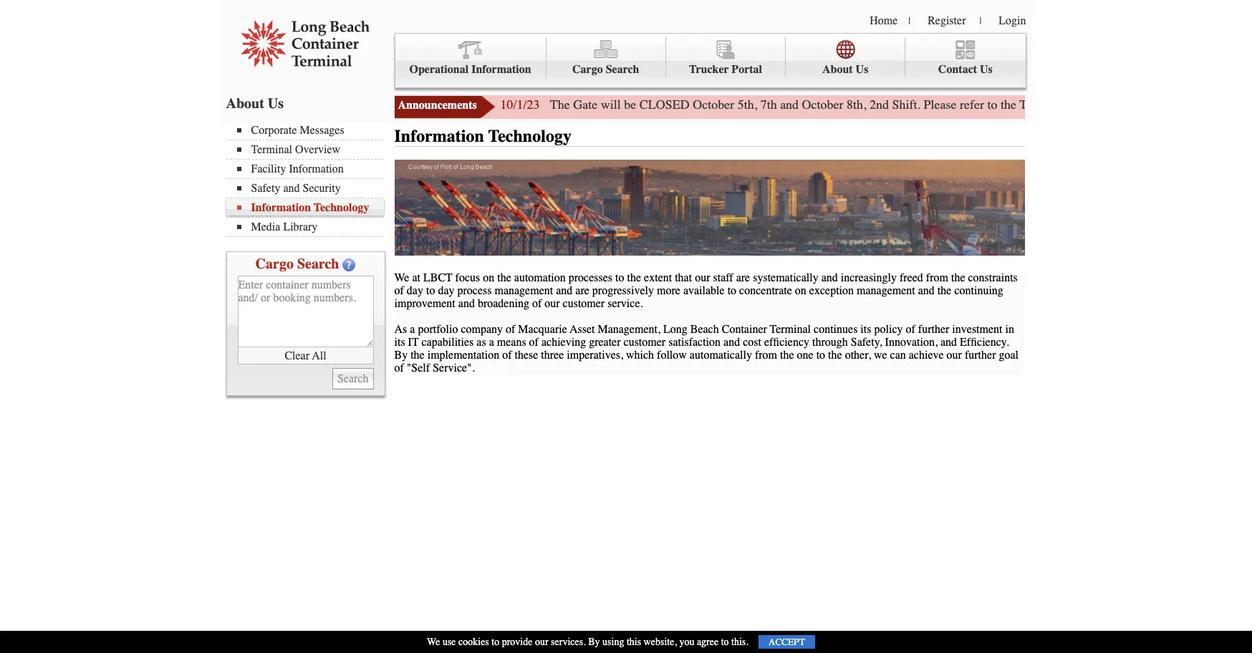 Task type: locate. For each thing, give the bounding box(es) containing it.
by left it
[[395, 349, 408, 362]]

0 horizontal spatial management
[[495, 284, 553, 297]]

0 horizontal spatial |
[[909, 15, 911, 27]]

corporate
[[251, 124, 297, 137]]

terminal
[[251, 143, 292, 156], [770, 323, 811, 336]]

1 horizontal spatial terminal
[[770, 323, 811, 336]]

information down safety
[[251, 201, 311, 214]]

0 horizontal spatial october
[[693, 97, 735, 113]]

1 horizontal spatial cargo search
[[573, 63, 640, 76]]

management
[[495, 284, 553, 297], [857, 284, 916, 297]]

gate
[[1225, 97, 1246, 113]]

and left cost
[[724, 336, 741, 349]]

0 vertical spatial about
[[823, 63, 853, 76]]

0 vertical spatial search
[[606, 63, 640, 76]]

all
[[312, 349, 327, 362]]

1 horizontal spatial by
[[589, 636, 600, 649]]

are
[[737, 271, 751, 284], [576, 284, 590, 297]]

cargo search inside menu bar
[[573, 63, 640, 76]]

facility information link
[[237, 163, 384, 176]]

1 horizontal spatial we
[[427, 636, 440, 649]]

0 vertical spatial menu bar
[[395, 33, 1027, 88]]

| left login
[[980, 15, 982, 27]]

technology down security
[[314, 201, 369, 214]]

continuing
[[955, 284, 1004, 297]]

information down announcements
[[395, 126, 484, 146]]

investment
[[953, 323, 1003, 336]]

1 vertical spatial terminal
[[770, 323, 811, 336]]

service".​​
[[433, 362, 475, 375]]

2 | from the left
[[980, 15, 982, 27]]

customer right greater
[[624, 336, 666, 349]]

1 vertical spatial cargo search
[[256, 256, 339, 272]]

about up 8th,
[[823, 63, 853, 76]]

about
[[823, 63, 853, 76], [226, 95, 264, 112]]

login link
[[999, 14, 1027, 27]]

of right means
[[529, 336, 539, 349]]

from right freed
[[927, 271, 949, 284]]

safety
[[251, 182, 281, 195]]

us for contact us link
[[981, 63, 993, 76]]

1 horizontal spatial about
[[823, 63, 853, 76]]

0 horizontal spatial we
[[395, 271, 410, 284]]

website,
[[644, 636, 677, 649]]

library
[[283, 221, 318, 234]]

october left 8th,
[[802, 97, 844, 113]]

our right provide
[[535, 636, 549, 649]]

of down broadening
[[506, 323, 516, 336]]

1 horizontal spatial cargo
[[573, 63, 603, 76]]

about us link
[[786, 37, 906, 78]]

1 horizontal spatial us
[[856, 63, 869, 76]]

on right "focus"
[[483, 271, 495, 284]]

0 horizontal spatial further
[[919, 323, 950, 336]]

cargo search up will
[[573, 63, 640, 76]]

the
[[550, 97, 570, 113]]

of left the at
[[395, 284, 404, 297]]

services.
[[551, 636, 586, 649]]

2 management from the left
[[857, 284, 916, 297]]

achieving
[[542, 336, 586, 349]]

us
[[856, 63, 869, 76], [981, 63, 993, 76], [268, 95, 284, 112]]

trucker portal
[[689, 63, 763, 76]]

concentrate
[[740, 284, 793, 297]]

focus
[[456, 271, 480, 284]]

1 horizontal spatial further
[[965, 349, 997, 362]]

0 vertical spatial cargo search
[[573, 63, 640, 76]]

our right that on the right top
[[695, 271, 711, 284]]

terminal up the "one"
[[770, 323, 811, 336]]

gate right the
[[574, 97, 598, 113]]

information technology
[[395, 126, 572, 146]]

the left extent on the top right
[[628, 271, 642, 284]]

contact
[[939, 63, 978, 76]]

are up asset
[[576, 284, 590, 297]]

cargo up will
[[573, 63, 603, 76]]

terminal overview link
[[237, 143, 384, 156]]

us right contact at the right top
[[981, 63, 993, 76]]

1 vertical spatial about us
[[226, 95, 284, 112]]

the
[[1001, 97, 1017, 113], [498, 271, 512, 284], [628, 271, 642, 284], [952, 271, 966, 284], [938, 284, 952, 297], [411, 349, 425, 362], [781, 349, 795, 362], [829, 349, 843, 362]]

0 horizontal spatial gate
[[574, 97, 598, 113]]

search
[[606, 63, 640, 76], [297, 256, 339, 272]]

these
[[515, 349, 539, 362]]

technology inside corporate messages terminal overview facility information safety and security information technology media library
[[314, 201, 369, 214]]

| right home on the right
[[909, 15, 911, 27]]

0 vertical spatial cargo
[[573, 63, 603, 76]]

gate right truck
[[1054, 97, 1078, 113]]

1 horizontal spatial menu bar
[[395, 33, 1027, 88]]

management up policy
[[857, 284, 916, 297]]

we for we at lbct focus on the automation processes to the extent that our staff are systematically and increasingly freed from the constraints of day to day process management and are progressively more available to concentrate on exception management and the continuing improvement and broadening of our customer service.
[[395, 271, 410, 284]]

long
[[664, 323, 688, 336]]

day left "focus"
[[438, 284, 455, 297]]

1 vertical spatial technology
[[314, 201, 369, 214]]

0 horizontal spatial menu bar
[[226, 123, 391, 237]]

shift.
[[893, 97, 921, 113]]

beach
[[691, 323, 719, 336]]

search down media library link
[[297, 256, 339, 272]]

provide
[[502, 636, 533, 649]]

us up corporate
[[268, 95, 284, 112]]

on left 'exception'
[[795, 284, 807, 297]]

information
[[472, 63, 532, 76], [395, 126, 484, 146], [289, 163, 344, 176], [251, 201, 311, 214]]

0 horizontal spatial on
[[483, 271, 495, 284]]

about us up corporate
[[226, 95, 284, 112]]

and up asset
[[556, 284, 573, 297]]

0 horizontal spatial cargo
[[256, 256, 294, 272]]

0 horizontal spatial technology
[[314, 201, 369, 214]]

we left the at
[[395, 271, 410, 284]]

about us
[[823, 63, 869, 76], [226, 95, 284, 112]]

0 horizontal spatial are
[[576, 284, 590, 297]]

customer up asset
[[563, 297, 605, 310]]

by left using
[[589, 636, 600, 649]]

progressively
[[593, 284, 654, 297]]

imperatives,
[[567, 349, 624, 362]]

day left lbct on the top of page
[[407, 284, 424, 297]]

1 gate from the left
[[574, 97, 598, 113]]

accept
[[769, 637, 806, 648]]

1 horizontal spatial from
[[927, 271, 949, 284]]

we use cookies to provide our services. by using this website, you agree to this.
[[427, 636, 749, 649]]

7th
[[761, 97, 777, 113]]

to inside as a portfolio company of macquarie asset management, long beach container terminal continues its policy of further investment in its it capabilities as a means of achieving greater customer satisfaction and cost efficiency through safety, innovation, and efficiency​. by the implementation of these three imperatives, which follow automatically from the one to the other, we can achieve our further goal of "self service".​​
[[817, 349, 826, 362]]

search up be on the top of page
[[606, 63, 640, 76]]

on
[[483, 271, 495, 284], [795, 284, 807, 297]]

0 horizontal spatial by
[[395, 349, 408, 362]]

1 vertical spatial we
[[427, 636, 440, 649]]

2 horizontal spatial us
[[981, 63, 993, 76]]

we at lbct focus on the automation processes to the extent that our staff are systematically and increasingly freed from the constraints of day to day process management and are progressively more available to concentrate on exception management and the continuing improvement and broadening of our customer service.
[[395, 271, 1018, 310]]

2 vertical spatial further
[[965, 349, 997, 362]]

1 horizontal spatial customer
[[624, 336, 666, 349]]

10/1/23
[[501, 97, 540, 113]]

us inside "link"
[[856, 63, 869, 76]]

cost
[[743, 336, 762, 349]]

can
[[891, 349, 907, 362]]

and right safety
[[283, 182, 300, 195]]

lbct
[[424, 271, 453, 284]]

are right staff
[[737, 271, 751, 284]]

will
[[601, 97, 621, 113]]

october left 5th,
[[693, 97, 735, 113]]

to up service. on the top of page
[[616, 271, 625, 284]]

further down investment at the right
[[965, 349, 997, 362]]

0 vertical spatial customer
[[563, 297, 605, 310]]

its left it
[[395, 336, 405, 349]]

cargo down media
[[256, 256, 294, 272]]

1 | from the left
[[909, 15, 911, 27]]

operational
[[410, 63, 469, 76]]

further
[[1187, 97, 1222, 113], [919, 323, 950, 336], [965, 349, 997, 362]]

which
[[626, 349, 654, 362]]

None submit
[[333, 368, 374, 390]]

5th,
[[738, 97, 758, 113]]

and
[[781, 97, 799, 113], [283, 182, 300, 195], [822, 271, 838, 284], [556, 284, 573, 297], [919, 284, 935, 297], [459, 297, 475, 310], [724, 336, 741, 349], [941, 336, 958, 349]]

to left this.
[[722, 636, 729, 649]]

we for we use cookies to provide our services. by using this website, you agree to this.
[[427, 636, 440, 649]]

cargo search down library
[[256, 256, 339, 272]]

clear
[[285, 349, 310, 362]]

the down portfolio
[[411, 349, 425, 362]]

1 vertical spatial menu bar
[[226, 123, 391, 237]]

of right policy
[[906, 323, 916, 336]]

please
[[924, 97, 957, 113]]

2 day from the left
[[438, 284, 455, 297]]

technology
[[489, 126, 572, 146], [314, 201, 369, 214]]

cargo inside menu bar
[[573, 63, 603, 76]]

1 day from the left
[[407, 284, 424, 297]]

about up corporate
[[226, 95, 264, 112]]

our right achieve
[[947, 349, 963, 362]]

the left other,
[[829, 349, 843, 362]]

1 vertical spatial about
[[226, 95, 264, 112]]

1 vertical spatial customer
[[624, 336, 666, 349]]

about us up 8th,
[[823, 63, 869, 76]]

day
[[407, 284, 424, 297], [438, 284, 455, 297]]

information up 10/1/23
[[472, 63, 532, 76]]

0 vertical spatial by
[[395, 349, 408, 362]]

customer inside we at lbct focus on the automation processes to the extent that our staff are systematically and increasingly freed from the constraints of day to day process management and are progressively more available to concentrate on exception management and the continuing improvement and broadening of our customer service.
[[563, 297, 605, 310]]

0 vertical spatial we
[[395, 271, 410, 284]]

broadening
[[478, 297, 530, 310]]

menu bar containing corporate messages
[[226, 123, 391, 237]]

0 vertical spatial about us
[[823, 63, 869, 76]]

the left the "one"
[[781, 349, 795, 362]]

0 horizontal spatial about
[[226, 95, 264, 112]]

0 vertical spatial terminal
[[251, 143, 292, 156]]

1 vertical spatial further
[[919, 323, 950, 336]]

increasingly
[[841, 271, 897, 284]]

1 horizontal spatial october
[[802, 97, 844, 113]]

1 horizontal spatial management
[[857, 284, 916, 297]]

efficiency​.
[[960, 336, 1010, 349]]

1 horizontal spatial |
[[980, 15, 982, 27]]

greater
[[589, 336, 621, 349]]

1 vertical spatial search
[[297, 256, 339, 272]]

technology down 10/1/23
[[489, 126, 572, 146]]

achieve
[[909, 349, 944, 362]]

1 horizontal spatial technology
[[489, 126, 572, 146]]

safety and security link
[[237, 182, 384, 195]]

terminal down corporate
[[251, 143, 292, 156]]

it
[[408, 336, 419, 349]]

operational information
[[410, 63, 532, 76]]

efficiency
[[765, 336, 810, 349]]

of down automation
[[532, 297, 542, 310]]

1 horizontal spatial day
[[438, 284, 455, 297]]

1 horizontal spatial its
[[861, 323, 872, 336]]

freed
[[900, 271, 924, 284]]

continues
[[814, 323, 858, 336]]

0 horizontal spatial day
[[407, 284, 424, 297]]

home
[[870, 14, 898, 27]]

0 horizontal spatial terminal
[[251, 143, 292, 156]]

1 vertical spatial from
[[755, 349, 778, 362]]

further right for
[[1187, 97, 1222, 113]]

we left use
[[427, 636, 440, 649]]

further up achieve
[[919, 323, 950, 336]]

automatically
[[690, 349, 753, 362]]

page
[[1141, 97, 1165, 113]]

1 horizontal spatial search
[[606, 63, 640, 76]]

1 horizontal spatial are
[[737, 271, 751, 284]]

0 horizontal spatial from
[[755, 349, 778, 362]]

of
[[395, 284, 404, 297], [532, 297, 542, 310], [506, 323, 516, 336], [906, 323, 916, 336], [529, 336, 539, 349], [503, 349, 512, 362], [395, 362, 404, 375]]

1 horizontal spatial a
[[489, 336, 494, 349]]

information down overview
[[289, 163, 344, 176]]

this.
[[732, 636, 749, 649]]

we inside we at lbct focus on the automation processes to the extent that our staff are systematically and increasingly freed from the constraints of day to day process management and are progressively more available to concentrate on exception management and the continuing improvement and broadening of our customer service.
[[395, 271, 410, 284]]

we
[[395, 271, 410, 284], [427, 636, 440, 649]]

from inside we at lbct focus on the automation processes to the extent that our staff are systematically and increasingly freed from the constraints of day to day process management and are progressively more available to concentrate on exception management and the continuing improvement and broadening of our customer service.
[[927, 271, 949, 284]]

0 vertical spatial from
[[927, 271, 949, 284]]

us up 8th,
[[856, 63, 869, 76]]

1 horizontal spatial about us
[[823, 63, 869, 76]]

our up macquarie
[[545, 297, 560, 310]]

and right "7th"
[[781, 97, 799, 113]]

about inside "link"
[[823, 63, 853, 76]]

0 horizontal spatial us
[[268, 95, 284, 112]]

2 october from the left
[[802, 97, 844, 113]]

to right the "one"
[[817, 349, 826, 362]]

1 horizontal spatial gate
[[1054, 97, 1078, 113]]

its left policy
[[861, 323, 872, 336]]

terminal inside corporate messages terminal overview facility information safety and security information technology media library
[[251, 143, 292, 156]]

us for about us "link"
[[856, 63, 869, 76]]

login
[[999, 14, 1027, 27]]

from down container
[[755, 349, 778, 362]]

2 horizontal spatial further
[[1187, 97, 1222, 113]]

process
[[458, 284, 492, 297]]

menu bar
[[395, 33, 1027, 88], [226, 123, 391, 237]]

management up macquarie
[[495, 284, 553, 297]]

0 horizontal spatial customer
[[563, 297, 605, 310]]

terminal inside as a portfolio company of macquarie asset management, long beach container terminal continues its policy of further investment in its it capabilities as a means of achieving greater customer satisfaction and cost efficiency through safety, innovation, and efficiency​. by the implementation of these three imperatives, which follow automatically from the one to the other, we can achieve our further goal of "self service".​​
[[770, 323, 811, 336]]

the left 'continuing'
[[938, 284, 952, 297]]



Task type: describe. For each thing, give the bounding box(es) containing it.
the left constraints
[[952, 271, 966, 284]]

we
[[874, 349, 888, 362]]

overview
[[295, 143, 341, 156]]

register link
[[928, 14, 967, 27]]

of left these
[[503, 349, 512, 362]]

satisfaction
[[669, 336, 721, 349]]

corporate messages terminal overview facility information safety and security information technology media library
[[251, 124, 369, 234]]

asset
[[570, 323, 595, 336]]

cookies
[[459, 636, 489, 649]]

0 vertical spatial technology
[[489, 126, 572, 146]]

service.
[[608, 297, 643, 310]]

10/1/23 the gate will be closed october 5th, 7th and october 8th, 2nd shift. please refer to the truck gate hours web page for further gate d
[[501, 97, 1253, 113]]

of left "self
[[395, 362, 404, 375]]

and inside corporate messages terminal overview facility information safety and security information technology media library
[[283, 182, 300, 195]]

in
[[1006, 323, 1015, 336]]

0 horizontal spatial a
[[410, 323, 415, 336]]

capabilities
[[422, 336, 474, 349]]

macquarie
[[518, 323, 568, 336]]

as
[[395, 323, 407, 336]]

company
[[461, 323, 503, 336]]

to right refer
[[988, 97, 998, 113]]

announcements
[[398, 99, 477, 112]]

follow
[[657, 349, 687, 362]]

and down "focus"
[[459, 297, 475, 310]]

media
[[251, 221, 281, 234]]

0 horizontal spatial its
[[395, 336, 405, 349]]

2nd
[[870, 97, 890, 113]]

container
[[722, 323, 768, 336]]

automation
[[514, 271, 566, 284]]

you
[[680, 636, 695, 649]]

closed
[[640, 97, 690, 113]]

Enter container numbers and/ or booking numbers.  text field
[[238, 276, 374, 348]]

cargo search link
[[547, 37, 666, 78]]

trucker
[[689, 63, 729, 76]]

at
[[412, 271, 421, 284]]

the up broadening
[[498, 271, 512, 284]]

implementation
[[428, 349, 500, 362]]

1 vertical spatial by
[[589, 636, 600, 649]]

information technology link
[[237, 201, 384, 214]]

8th,
[[847, 97, 867, 113]]

register
[[928, 14, 967, 27]]

security
[[303, 182, 341, 195]]

"self
[[407, 362, 430, 375]]

available
[[684, 284, 725, 297]]

1 management from the left
[[495, 284, 553, 297]]

as a portfolio company of macquarie asset management, long beach container terminal continues its policy of further investment in its it capabilities as a means of achieving greater customer satisfaction and cost efficiency through safety, innovation, and efficiency​. by the implementation of these three imperatives, which follow automatically from the one to the other, we can achieve our further goal of "self service".​​
[[395, 323, 1019, 375]]

through
[[813, 336, 848, 349]]

the left truck
[[1001, 97, 1017, 113]]

about us inside "link"
[[823, 63, 869, 76]]

exception
[[810, 284, 854, 297]]

customer inside as a portfolio company of macquarie asset management, long beach container terminal continues its policy of further investment in its it capabilities as a means of achieving greater customer satisfaction and cost efficiency through safety, innovation, and efficiency​. by the implementation of these three imperatives, which follow automatically from the one to the other, we can achieve our further goal of "self service".​​
[[624, 336, 666, 349]]

to right available
[[728, 284, 737, 297]]

2 gate from the left
[[1054, 97, 1078, 113]]

hours
[[1081, 97, 1113, 113]]

and left 'continuing'
[[919, 284, 935, 297]]

menu bar containing operational information
[[395, 33, 1027, 88]]

0 horizontal spatial search
[[297, 256, 339, 272]]

using
[[603, 636, 625, 649]]

search inside menu bar
[[606, 63, 640, 76]]

messages
[[300, 124, 345, 137]]

by inside as a portfolio company of macquarie asset management, long beach container terminal continues its policy of further investment in its it capabilities as a means of achieving greater customer satisfaction and cost efficiency through safety, innovation, and efficiency​. by the implementation of these three imperatives, which follow automatically from the one to the other, we can achieve our further goal of "self service".​​
[[395, 349, 408, 362]]

improvement
[[395, 297, 456, 310]]

refer
[[961, 97, 985, 113]]

0 horizontal spatial cargo search
[[256, 256, 339, 272]]

three
[[541, 349, 564, 362]]

safety,
[[851, 336, 883, 349]]

d
[[1250, 97, 1253, 113]]

to right the at
[[426, 284, 435, 297]]

more
[[657, 284, 681, 297]]

and left efficiency​.
[[941, 336, 958, 349]]

one
[[797, 349, 814, 362]]

our inside as a portfolio company of macquarie asset management, long beach container terminal continues its policy of further investment in its it capabilities as a means of achieving greater customer satisfaction and cost efficiency through safety, innovation, and efficiency​. by the implementation of these three imperatives, which follow automatically from the one to the other, we can achieve our further goal of "self service".​​
[[947, 349, 963, 362]]

as
[[477, 336, 486, 349]]

innovation,
[[886, 336, 938, 349]]

0 horizontal spatial about us
[[226, 95, 284, 112]]

this
[[627, 636, 642, 649]]

be
[[624, 97, 637, 113]]

0 vertical spatial further
[[1187, 97, 1222, 113]]

contact us
[[939, 63, 993, 76]]

extent
[[644, 271, 672, 284]]

trucker portal link
[[666, 37, 786, 78]]

facility
[[251, 163, 286, 176]]

corporate messages link
[[237, 124, 384, 137]]

for
[[1168, 97, 1183, 113]]

from inside as a portfolio company of macquarie asset management, long beach container terminal continues its policy of further investment in its it capabilities as a means of achieving greater customer satisfaction and cost efficiency through safety, innovation, and efficiency​. by the implementation of these three imperatives, which follow automatically from the one to the other, we can achieve our further goal of "self service".​​
[[755, 349, 778, 362]]

operational information link
[[395, 37, 547, 78]]

clear all
[[285, 349, 327, 362]]

goal
[[999, 349, 1019, 362]]

1 october from the left
[[693, 97, 735, 113]]

and left increasingly
[[822, 271, 838, 284]]

contact us link
[[906, 37, 1026, 78]]

web
[[1116, 97, 1138, 113]]

1 horizontal spatial on
[[795, 284, 807, 297]]

1 vertical spatial cargo
[[256, 256, 294, 272]]

media library link
[[237, 221, 384, 234]]

means
[[497, 336, 527, 349]]

portal
[[732, 63, 763, 76]]

to right cookies
[[492, 636, 500, 649]]

home link
[[870, 14, 898, 27]]



Task type: vqa. For each thing, say whether or not it's contained in the screenshot.
the topmost is
no



